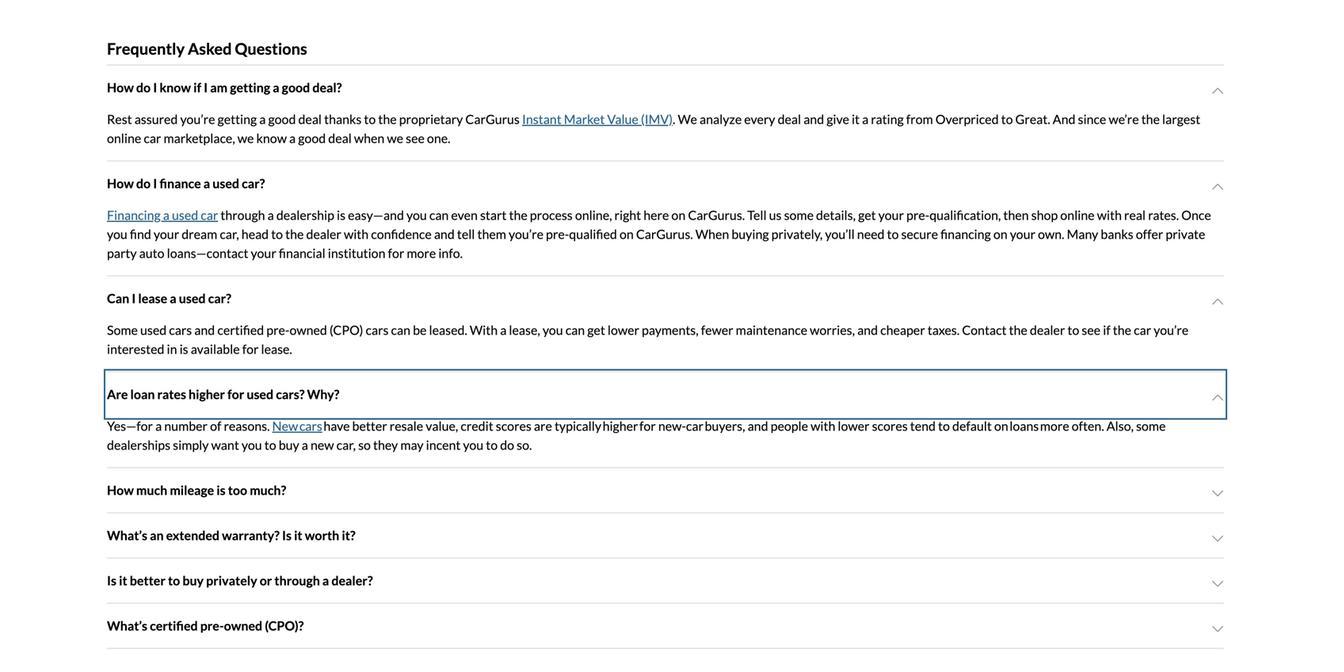 Task type: locate. For each thing, give the bounding box(es) containing it.
1 horizontal spatial get
[[859, 207, 877, 223]]

1 chevron down image from the top
[[1212, 84, 1225, 97]]

certified
[[217, 322, 264, 338], [150, 618, 198, 633]]

1 vertical spatial get
[[588, 322, 606, 338]]

what's certified pre-owned (cpo)?
[[107, 618, 304, 633]]

so
[[358, 437, 371, 453]]

1 horizontal spatial online
[[1061, 207, 1095, 223]]

3 how from the top
[[107, 482, 134, 498]]

and left people
[[748, 418, 769, 434]]

do inside have better resale value, credit scores are typically higher for new-car buyers, and people with lower scores tend to default on loans more often. also, some dealerships simply want you to buy a new car, so they may incent you to do so.
[[500, 437, 515, 453]]

1 how from the top
[[107, 80, 134, 95]]

1 vertical spatial car?
[[208, 291, 231, 306]]

how inside dropdown button
[[107, 482, 134, 498]]

and up info.
[[434, 226, 455, 242]]

2 vertical spatial for
[[228, 386, 244, 402]]

1 vertical spatial owned
[[224, 618, 263, 633]]

you down reasons.
[[242, 437, 262, 453]]

chevron down image inside how do i finance a used car? dropdown button
[[1212, 180, 1225, 193]]

chevron down image inside the "are loan rates higher for used cars? why?" dropdown button
[[1212, 391, 1225, 404]]

0 vertical spatial getting
[[230, 80, 270, 95]]

do inside how do i finance a used car? dropdown button
[[136, 176, 151, 191]]

1 vertical spatial is
[[180, 341, 188, 357]]

2 horizontal spatial it
[[852, 111, 860, 127]]

0 vertical spatial know
[[160, 80, 191, 95]]

lease
[[138, 291, 167, 306]]

2 cars from the left
[[366, 322, 389, 338]]

1 horizontal spatial lower
[[838, 418, 870, 434]]

to inside . we analyze every deal and give it a rating from overpriced to great. and since we're the largest online car marketplace, we know a good deal when we see one.
[[1002, 111, 1014, 127]]

the
[[378, 111, 397, 127], [1142, 111, 1161, 127], [509, 207, 528, 223], [286, 226, 304, 242], [1010, 322, 1028, 338], [1114, 322, 1132, 338]]

do for know
[[136, 80, 151, 95]]

car? down 'loans—contact'
[[208, 291, 231, 306]]

2 vertical spatial how
[[107, 482, 134, 498]]

and left give
[[804, 111, 825, 127]]

cargurus
[[466, 111, 520, 127]]

1 horizontal spatial we
[[387, 130, 404, 146]]

a right lease
[[170, 291, 177, 306]]

a right with
[[500, 322, 507, 338]]

finance
[[160, 176, 201, 191]]

car, left head
[[220, 226, 239, 242]]

2 vertical spatial is
[[217, 482, 226, 498]]

some right also, at the right bottom
[[1137, 418, 1166, 434]]

buy
[[279, 437, 299, 453], [183, 573, 204, 588]]

for down confidence
[[388, 245, 405, 261]]

get up need
[[859, 207, 877, 223]]

1 vertical spatial do
[[136, 176, 151, 191]]

2 chevron down image from the top
[[1212, 180, 1225, 193]]

i left the am
[[204, 80, 208, 95]]

can
[[430, 207, 449, 223], [391, 322, 411, 338], [566, 322, 585, 338]]

2 vertical spatial car
[[1134, 322, 1152, 338]]

can left even
[[430, 207, 449, 223]]

scores left tend on the right
[[873, 418, 908, 434]]

0 vertical spatial online
[[107, 130, 141, 146]]

your down head
[[251, 245, 277, 261]]

1 vertical spatial cargurus.
[[636, 226, 693, 242]]

is inside through a dealership is easy—and you can even start the process online, right here on cargurus. tell us some details, get your pre-qualification, then shop online with real rates. once you find your dream car, head to the dealer with confidence and tell them you're pre-qualified on cargurus. when buying privately, you'll need to secure financing on your own. many banks offer private party auto loans—contact your financial institution for more info.
[[337, 207, 346, 223]]

some inside have better resale value, credit scores are typically higher for new-car buyers, and people with lower scores tend to default on loans more often. also, some dealerships simply want you to buy a new car, so they may incent you to do so.
[[1137, 418, 1166, 434]]

buy down new cars
[[279, 437, 299, 453]]

lease,
[[509, 322, 540, 338]]

chevron down image for worth
[[1212, 532, 1225, 545]]

head
[[242, 226, 269, 242]]

2 how from the top
[[107, 176, 134, 191]]

for left lease.
[[242, 341, 259, 357]]

0 horizontal spatial with
[[344, 226, 369, 242]]

0 horizontal spatial online
[[107, 130, 141, 146]]

2 chevron down image from the top
[[1212, 578, 1225, 590]]

questions
[[235, 39, 307, 58]]

cargurus. up when
[[688, 207, 745, 223]]

are
[[107, 386, 128, 402]]

2 horizontal spatial is
[[337, 207, 346, 223]]

pre- down "process"
[[546, 226, 569, 242]]

cargurus. down here
[[636, 226, 693, 242]]

through inside through a dealership is easy—and you can even start the process online, right here on cargurus. tell us some details, get your pre-qualification, then shop online with real rates. once you find your dream car, head to the dealer with confidence and tell them you're pre-qualified on cargurus. when buying privately, you'll need to secure financing on your own. many banks offer private party auto loans—contact your financial institution for more info.
[[221, 207, 265, 223]]

0 horizontal spatial certified
[[150, 618, 198, 633]]

lower right people
[[838, 418, 870, 434]]

1 vertical spatial chevron down image
[[1212, 578, 1225, 590]]

better inside dropdown button
[[130, 573, 166, 588]]

can right lease,
[[566, 322, 585, 338]]

deal down thanks
[[328, 130, 352, 146]]

car, inside through a dealership is easy—and you can even start the process online, right here on cargurus. tell us some details, get your pre-qualification, then shop online with real rates. once you find your dream car, head to the dealer with confidence and tell them you're pre-qualified on cargurus. when buying privately, you'll need to secure financing on your own. many banks offer private party auto loans—contact your financial institution for more info.
[[220, 226, 239, 242]]

is right in
[[180, 341, 188, 357]]

see inside . we analyze every deal and give it a rating from overpriced to great. and since we're the largest online car marketplace, we know a good deal when we see one.
[[406, 130, 425, 146]]

yes—for
[[107, 418, 153, 434]]

know inside dropdown button
[[160, 80, 191, 95]]

0 vertical spatial certified
[[217, 322, 264, 338]]

taxes.
[[928, 322, 960, 338]]

1 vertical spatial for
[[242, 341, 259, 357]]

them
[[478, 226, 506, 242]]

1 vertical spatial you're
[[509, 226, 544, 242]]

deal?
[[313, 80, 342, 95]]

much
[[136, 482, 167, 498]]

if inside dropdown button
[[194, 80, 201, 95]]

pre- down privately
[[200, 618, 224, 633]]

i right can
[[132, 291, 136, 306]]

0 horizontal spatial see
[[406, 130, 425, 146]]

your down then
[[1011, 226, 1036, 242]]

1 vertical spatial lower
[[838, 418, 870, 434]]

it?
[[342, 528, 356, 543]]

1 horizontal spatial better
[[352, 418, 387, 434]]

0 vertical spatial car,
[[220, 226, 239, 242]]

dealer right contact
[[1031, 322, 1066, 338]]

chevron down image
[[1212, 487, 1225, 500], [1212, 578, 1225, 590]]

need
[[858, 226, 885, 242]]

dealerships
[[107, 437, 171, 453]]

have
[[324, 418, 350, 434]]

1 horizontal spatial know
[[256, 130, 287, 146]]

3 chevron down image from the top
[[1212, 295, 1225, 308]]

0 vertical spatial how
[[107, 80, 134, 95]]

pre- inside dropdown button
[[200, 618, 224, 633]]

chevron down image inside "how much mileage is too much?" dropdown button
[[1212, 487, 1225, 500]]

how up financing
[[107, 176, 134, 191]]

1 horizontal spatial you're
[[509, 226, 544, 242]]

through inside dropdown button
[[275, 573, 320, 588]]

1 horizontal spatial cars
[[366, 322, 389, 338]]

0 horizontal spatial deal
[[298, 111, 322, 127]]

payments,
[[642, 322, 699, 338]]

yes—for a number of reasons. new cars
[[107, 418, 323, 434]]

1 horizontal spatial is
[[282, 528, 292, 543]]

1 vertical spatial car
[[201, 207, 218, 223]]

online
[[107, 130, 141, 146], [1061, 207, 1095, 223]]

2 horizontal spatial car
[[1134, 322, 1152, 338]]

chevron down image for car?
[[1212, 180, 1225, 193]]

2 horizontal spatial with
[[1098, 207, 1122, 223]]

pre- up lease.
[[267, 322, 290, 338]]

new
[[311, 437, 334, 453]]

1 vertical spatial certified
[[150, 618, 198, 633]]

0 vertical spatial if
[[194, 80, 201, 95]]

2 what's from the top
[[107, 618, 147, 633]]

fewer
[[701, 322, 734, 338]]

through up head
[[221, 207, 265, 223]]

1 horizontal spatial certified
[[217, 322, 264, 338]]

can left 'be'
[[391, 322, 411, 338]]

2 horizontal spatial can
[[566, 322, 585, 338]]

do up assured
[[136, 80, 151, 95]]

how up 'rest'
[[107, 80, 134, 95]]

1 horizontal spatial car
[[201, 207, 218, 223]]

dealer down dealership in the top left of the page
[[306, 226, 342, 242]]

we right marketplace,
[[238, 130, 254, 146]]

is inside dropdown button
[[217, 482, 226, 498]]

how left much
[[107, 482, 134, 498]]

cars up in
[[169, 322, 192, 338]]

6 chevron down image from the top
[[1212, 623, 1225, 635]]

higher
[[189, 386, 225, 402]]

certified inside 'some used cars and certified pre-owned (cpo) cars can be leased. with a lease, you can get lower payments, fewer maintenance worries, and cheaper taxes. contact the dealer to see if the car you're interested in is available for lease.'
[[217, 322, 264, 338]]

you down credit
[[463, 437, 484, 453]]

lower left payments,
[[608, 322, 640, 338]]

0 horizontal spatial dealer
[[306, 226, 342, 242]]

typically higher for
[[555, 418, 656, 434]]

know up assured
[[160, 80, 191, 95]]

know
[[160, 80, 191, 95], [256, 130, 287, 146]]

0 vertical spatial car?
[[242, 176, 265, 191]]

can i lease a used car?
[[107, 291, 231, 306]]

chevron down image
[[1212, 84, 1225, 97], [1212, 180, 1225, 193], [1212, 295, 1225, 308], [1212, 391, 1225, 404], [1212, 532, 1225, 545], [1212, 623, 1225, 635]]

with up banks at the right
[[1098, 207, 1122, 223]]

0 vertical spatial you're
[[180, 111, 215, 127]]

for inside through a dealership is easy—and you can even start the process online, right here on cargurus. tell us some details, get your pre-qualification, then shop online with real rates. once you find your dream car, head to the dealer with confidence and tell them you're pre-qualified on cargurus. when buying privately, you'll need to secure financing on your own. many banks offer private party auto loans—contact your financial institution for more info.
[[388, 245, 405, 261]]

chevron down image inside is it better to buy privately or through a dealer? dropdown button
[[1212, 578, 1225, 590]]

what's for what's certified pre-owned (cpo)?
[[107, 618, 147, 633]]

and
[[804, 111, 825, 127], [434, 226, 455, 242], [194, 322, 215, 338], [858, 322, 878, 338], [748, 418, 769, 434]]

some inside through a dealership is easy—and you can even start the process online, right here on cargurus. tell us some details, get your pre-qualification, then shop online with real rates. once you find your dream car, head to the dealer with confidence and tell them you're pre-qualified on cargurus. when buying privately, you'll need to secure financing on your own. many banks offer private party auto loans—contact your financial institution for more info.
[[785, 207, 814, 223]]

1 vertical spatial how
[[107, 176, 134, 191]]

online down 'rest'
[[107, 130, 141, 146]]

pre-
[[907, 207, 930, 223], [546, 226, 569, 242], [267, 322, 290, 338], [200, 618, 224, 633]]

good left deal?
[[282, 80, 310, 95]]

start
[[480, 207, 507, 223]]

1 vertical spatial car,
[[337, 437, 356, 453]]

on down then
[[994, 226, 1008, 242]]

some
[[785, 207, 814, 223], [1137, 418, 1166, 434]]

0 horizontal spatial can
[[391, 322, 411, 338]]

2 we from the left
[[387, 130, 404, 146]]

dealer inside 'some used cars and certified pre-owned (cpo) cars can be leased. with a lease, you can get lower payments, fewer maintenance worries, and cheaper taxes. contact the dealer to see if the car you're interested in is available for lease.'
[[1031, 322, 1066, 338]]

qualification,
[[930, 207, 1002, 223]]

with up the institution
[[344, 226, 369, 242]]

for right higher at the bottom
[[228, 386, 244, 402]]

1 horizontal spatial dealer
[[1031, 322, 1066, 338]]

1 vertical spatial some
[[1137, 418, 1166, 434]]

1 vertical spatial see
[[1082, 322, 1101, 338]]

0 vertical spatial what's
[[107, 528, 147, 543]]

how
[[107, 80, 134, 95], [107, 176, 134, 191], [107, 482, 134, 498]]

car inside . we analyze every deal and give it a rating from overpriced to great. and since we're the largest online car marketplace, we know a good deal when we see one.
[[144, 130, 161, 146]]

cars?
[[276, 386, 305, 402]]

on down 'right'
[[620, 226, 634, 242]]

what's certified pre-owned (cpo)? button
[[107, 604, 1225, 648]]

financing
[[107, 207, 161, 223]]

0 horizontal spatial is
[[180, 341, 188, 357]]

good inside dropdown button
[[282, 80, 310, 95]]

good left thanks
[[268, 111, 296, 127]]

good inside . we analyze every deal and give it a rating from overpriced to great. and since we're the largest online car marketplace, we know a good deal when we see one.
[[298, 130, 326, 146]]

1 horizontal spatial car,
[[337, 437, 356, 453]]

1 vertical spatial dealer
[[1031, 322, 1066, 338]]

buy left privately
[[183, 573, 204, 588]]

chevron down image inside the what's an extended warranty? is it worth it? dropdown button
[[1212, 532, 1225, 545]]

1 horizontal spatial it
[[294, 528, 303, 543]]

do up financing
[[136, 176, 151, 191]]

private
[[1166, 226, 1206, 242]]

0 vertical spatial dealer
[[306, 226, 342, 242]]

0 horizontal spatial cars
[[169, 322, 192, 338]]

you right lease,
[[543, 322, 563, 338]]

4 chevron down image from the top
[[1212, 391, 1225, 404]]

deal right every
[[778, 111, 802, 127]]

chevron down image for is it better to buy privately or through a dealer?
[[1212, 578, 1225, 590]]

1 chevron down image from the top
[[1212, 487, 1225, 500]]

1 horizontal spatial owned
[[290, 322, 327, 338]]

know down how do i know if i am getting a good deal?
[[256, 130, 287, 146]]

a left dealer?
[[323, 573, 329, 588]]

what's an extended warranty? is it worth it?
[[107, 528, 356, 543]]

.
[[673, 111, 676, 127]]

us
[[770, 207, 782, 223]]

a left when
[[289, 130, 296, 146]]

and inside have better resale value, credit scores are typically higher for new-car buyers, and people with lower scores tend to default on loans more often. also, some dealerships simply want you to buy a new car, so they may incent you to do so.
[[748, 418, 769, 434]]

0 horizontal spatial car?
[[208, 291, 231, 306]]

financial
[[279, 245, 326, 261]]

rating
[[872, 111, 904, 127]]

getting
[[230, 80, 270, 95], [218, 111, 257, 127]]

1 vertical spatial better
[[130, 573, 166, 588]]

1 vertical spatial is
[[107, 573, 117, 588]]

owned
[[290, 322, 327, 338], [224, 618, 263, 633]]

frequently
[[107, 39, 185, 58]]

is inside 'some used cars and certified pre-owned (cpo) cars can be leased. with a lease, you can get lower payments, fewer maintenance worries, and cheaper taxes. contact the dealer to see if the car you're interested in is available for lease.'
[[180, 341, 188, 357]]

0 horizontal spatial car,
[[220, 226, 239, 242]]

1 vertical spatial know
[[256, 130, 287, 146]]

rates
[[157, 386, 186, 402]]

do left so.
[[500, 437, 515, 453]]

1 horizontal spatial through
[[275, 573, 320, 588]]

a left new
[[302, 437, 308, 453]]

we
[[238, 130, 254, 146], [387, 130, 404, 146]]

0 vertical spatial buy
[[279, 437, 299, 453]]

shop
[[1032, 207, 1059, 223]]

once
[[1182, 207, 1212, 223]]

you're
[[180, 111, 215, 127], [509, 226, 544, 242], [1154, 322, 1189, 338]]

it inside . we analyze every deal and give it a rating from overpriced to great. and since we're the largest online car marketplace, we know a good deal when we see one.
[[852, 111, 860, 127]]

car, left so
[[337, 437, 356, 453]]

do inside how do i know if i am getting a good deal? dropdown button
[[136, 80, 151, 95]]

used up "interested"
[[140, 322, 167, 338]]

0 vertical spatial through
[[221, 207, 265, 223]]

dream
[[182, 226, 217, 242]]

0 horizontal spatial we
[[238, 130, 254, 146]]

and inside . we analyze every deal and give it a rating from overpriced to great. and since we're the largest online car marketplace, we know a good deal when we see one.
[[804, 111, 825, 127]]

we down rest assured you're getting a good deal thanks to the proprietary cargurus instant market value (imv)
[[387, 130, 404, 146]]

with right people
[[811, 418, 836, 434]]

0 horizontal spatial buy
[[183, 573, 204, 588]]

real
[[1125, 207, 1146, 223]]

owned left (cpo)?
[[224, 618, 263, 633]]

1 horizontal spatial scores
[[873, 418, 908, 434]]

good down thanks
[[298, 130, 326, 146]]

1 cars from the left
[[169, 322, 192, 338]]

buy inside have better resale value, credit scores are typically higher for new-car buyers, and people with lower scores tend to default on loans more often. also, some dealerships simply want you to buy a new car, so they may incent you to do so.
[[279, 437, 299, 453]]

better down an
[[130, 573, 166, 588]]

confidence
[[371, 226, 432, 242]]

buy inside dropdown button
[[183, 573, 204, 588]]

great.
[[1016, 111, 1051, 127]]

5 chevron down image from the top
[[1212, 532, 1225, 545]]

2 vertical spatial with
[[811, 418, 836, 434]]

1 horizontal spatial is
[[217, 482, 226, 498]]

0 horizontal spatial car
[[144, 130, 161, 146]]

better up so
[[352, 418, 387, 434]]

2 horizontal spatial on
[[994, 226, 1008, 242]]

1 vertical spatial online
[[1061, 207, 1095, 223]]

with
[[1098, 207, 1122, 223], [344, 226, 369, 242], [811, 418, 836, 434]]

0 vertical spatial see
[[406, 130, 425, 146]]

1 scores from the left
[[496, 418, 532, 434]]

privately,
[[772, 226, 823, 242]]

or
[[260, 573, 272, 588]]

overpriced
[[936, 111, 999, 127]]

on right here
[[672, 207, 686, 223]]

get
[[859, 207, 877, 223], [588, 322, 606, 338]]

you up party
[[107, 226, 127, 242]]

2 vertical spatial it
[[119, 573, 127, 588]]

used right lease
[[179, 291, 206, 306]]

are
[[534, 418, 552, 434]]

pre- up secure
[[907, 207, 930, 223]]

1 horizontal spatial buy
[[279, 437, 299, 453]]

privately
[[206, 573, 257, 588]]

1 vertical spatial it
[[294, 528, 303, 543]]

through right or
[[275, 573, 320, 588]]

getting right the am
[[230, 80, 270, 95]]

0 horizontal spatial owned
[[224, 618, 263, 633]]

so.
[[517, 437, 532, 453]]

a inside have better resale value, credit scores are typically higher for new-car buyers, and people with lower scores tend to default on loans more often. also, some dealerships simply want you to buy a new car, so they may incent you to do so.
[[302, 437, 308, 453]]

cars right (cpo) on the left of the page
[[366, 322, 389, 338]]

owned up lease.
[[290, 322, 327, 338]]

asked
[[188, 39, 232, 58]]

some up privately,
[[785, 207, 814, 223]]

getting down how do i know if i am getting a good deal?
[[218, 111, 257, 127]]

lower
[[608, 322, 640, 338], [838, 418, 870, 434]]

deal left thanks
[[298, 111, 322, 127]]

car? up head
[[242, 176, 265, 191]]

used
[[213, 176, 239, 191], [172, 207, 198, 223], [179, 291, 206, 306], [140, 322, 167, 338], [247, 386, 274, 402]]

chevron down image inside can i lease a used car? dropdown button
[[1212, 295, 1225, 308]]

1 horizontal spatial some
[[1137, 418, 1166, 434]]

a up head
[[268, 207, 274, 223]]

scores up so.
[[496, 418, 532, 434]]

0 vertical spatial car
[[144, 130, 161, 146]]

1 vertical spatial through
[[275, 573, 320, 588]]

get right lease,
[[588, 322, 606, 338]]

resale
[[390, 418, 423, 434]]

1 what's from the top
[[107, 528, 147, 543]]

online inside . we analyze every deal and give it a rating from overpriced to great. and since we're the largest online car marketplace, we know a good deal when we see one.
[[107, 130, 141, 146]]

1 horizontal spatial with
[[811, 418, 836, 434]]

through a dealership is easy—and you can even start the process online, right here on cargurus. tell us some details, get your pre-qualification, then shop online with real rates. once you find your dream car, head to the dealer with confidence and tell them you're pre-qualified on cargurus. when buying privately, you'll need to secure financing on your own. many banks offer private party auto loans—contact your financial institution for more info.
[[107, 207, 1212, 261]]

0 horizontal spatial know
[[160, 80, 191, 95]]

chevron down image inside how do i know if i am getting a good deal? dropdown button
[[1212, 84, 1225, 97]]

for inside 'some used cars and certified pre-owned (cpo) cars can be leased. with a lease, you can get lower payments, fewer maintenance worries, and cheaper taxes. contact the dealer to see if the car you're interested in is available for lease.'
[[242, 341, 259, 357]]

0 vertical spatial get
[[859, 207, 877, 223]]

are loan rates higher for used cars? why?
[[107, 386, 340, 402]]

is left easy—and
[[337, 207, 346, 223]]

do for finance
[[136, 176, 151, 191]]

it inside the what's an extended warranty? is it worth it? dropdown button
[[294, 528, 303, 543]]

0 vertical spatial do
[[136, 80, 151, 95]]

is left too on the left bottom
[[217, 482, 226, 498]]

0 horizontal spatial better
[[130, 573, 166, 588]]

online up 'many'
[[1061, 207, 1095, 223]]

a left number
[[155, 418, 162, 434]]

0 vertical spatial it
[[852, 111, 860, 127]]



Task type: describe. For each thing, give the bounding box(es) containing it.
to inside dropdown button
[[168, 573, 180, 588]]

2 scores from the left
[[873, 418, 908, 434]]

a down how do i know if i am getting a good deal?
[[259, 111, 266, 127]]

leased.
[[429, 322, 468, 338]]

better inside have better resale value, credit scores are typically higher for new-car buyers, and people with lower scores tend to default on loans more often. also, some dealerships simply want you to buy a new car, so they may incent you to do so.
[[352, 418, 387, 434]]

much?
[[250, 482, 286, 498]]

worries,
[[810, 322, 855, 338]]

am
[[210, 80, 228, 95]]

1 horizontal spatial on
[[672, 207, 686, 223]]

a down questions on the left top of the page
[[273, 80, 280, 95]]

simply
[[173, 437, 209, 453]]

. we analyze every deal and give it a rating from overpriced to great. and since we're the largest online car marketplace, we know a good deal when we see one.
[[107, 111, 1201, 146]]

pre- inside 'some used cars and certified pre-owned (cpo) cars can be leased. with a lease, you can get lower payments, fewer maintenance worries, and cheaper taxes. contact the dealer to see if the car you're interested in is available for lease.'
[[267, 322, 290, 338]]

1 vertical spatial with
[[344, 226, 369, 242]]

online,
[[575, 207, 612, 223]]

lower inside have better resale value, credit scores are typically higher for new-car buyers, and people with lower scores tend to default on loans more often. also, some dealerships simply want you to buy a new car, so they may incent you to do so.
[[838, 418, 870, 434]]

how for how do i finance a used car?
[[107, 176, 134, 191]]

are loan rates higher for used cars? why? button
[[107, 372, 1225, 417]]

rest
[[107, 111, 132, 127]]

contact
[[963, 322, 1007, 338]]

frequently asked questions
[[107, 39, 307, 58]]

(imv)
[[641, 111, 673, 127]]

process
[[530, 207, 573, 223]]

your up need
[[879, 207, 905, 223]]

marketplace,
[[164, 130, 235, 146]]

info.
[[439, 245, 463, 261]]

car, inside have better resale value, credit scores are typically higher for new-car buyers, and people with lower scores tend to default on loans more often. also, some dealerships simply want you to buy a new car, so they may incent you to do so.
[[337, 437, 356, 453]]

online inside through a dealership is easy—and you can even start the process online, right here on cargurus. tell us some details, get your pre-qualification, then shop online with real rates. once you find your dream car, head to the dealer with confidence and tell them you're pre-qualified on cargurus. when buying privately, you'll need to secure financing on your own. many banks offer private party auto loans—contact your financial institution for more info.
[[1061, 207, 1095, 223]]

what's an extended warranty? is it worth it? button
[[107, 513, 1225, 558]]

get inside through a dealership is easy—and you can even start the process online, right here on cargurus. tell us some details, get your pre-qualification, then shop online with real rates. once you find your dream car, head to the dealer with confidence and tell them you're pre-qualified on cargurus. when buying privately, you'll need to secure financing on your own. many banks offer private party auto loans—contact your financial institution for more info.
[[859, 207, 877, 223]]

1 vertical spatial good
[[268, 111, 296, 127]]

is it better to buy privately or through a dealer?
[[107, 573, 373, 588]]

dealer inside through a dealership is easy—and you can even start the process online, right here on cargurus. tell us some details, get your pre-qualification, then shop online with real rates. once you find your dream car, head to the dealer with confidence and tell them you're pre-qualified on cargurus. when buying privately, you'll need to secure financing on your own. many banks offer private party auto loans—contact your financial institution for more info.
[[306, 226, 342, 242]]

extended
[[166, 528, 220, 543]]

new cars link
[[272, 418, 323, 434]]

a right the finance
[[204, 176, 210, 191]]

also,
[[1107, 418, 1134, 434]]

financing
[[941, 226, 992, 242]]

a left rating
[[863, 111, 869, 127]]

and
[[1053, 111, 1076, 127]]

it inside is it better to buy privately or through a dealer? dropdown button
[[119, 573, 127, 588]]

an
[[150, 528, 164, 543]]

may
[[401, 437, 424, 453]]

give
[[827, 111, 850, 127]]

how much mileage is too much? button
[[107, 468, 1225, 513]]

tend
[[911, 418, 936, 434]]

how for how much mileage is too much?
[[107, 482, 134, 498]]

a right financing
[[163, 207, 170, 223]]

one.
[[427, 130, 451, 146]]

2 horizontal spatial deal
[[778, 111, 802, 127]]

qualified
[[569, 226, 617, 242]]

many
[[1068, 226, 1099, 242]]

financing a used car
[[107, 207, 218, 223]]

certified inside what's certified pre-owned (cpo)? dropdown button
[[150, 618, 198, 633]]

want
[[211, 437, 239, 453]]

tell
[[748, 207, 767, 223]]

warranty?
[[222, 528, 280, 543]]

if inside 'some used cars and certified pre-owned (cpo) cars can be leased. with a lease, you can get lower payments, fewer maintenance worries, and cheaper taxes. contact the dealer to see if the car you're interested in is available for lease.'
[[1104, 322, 1111, 338]]

0 horizontal spatial on
[[620, 226, 634, 242]]

often.
[[1072, 418, 1105, 434]]

every
[[745, 111, 776, 127]]

how for how do i know if i am getting a good deal?
[[107, 80, 134, 95]]

right
[[615, 207, 641, 223]]

we're
[[1109, 111, 1140, 127]]

in
[[167, 341, 177, 357]]

chevron down image for how much mileage is too much?
[[1212, 487, 1225, 500]]

too
[[228, 482, 247, 498]]

instant
[[522, 111, 562, 127]]

how do i know if i am getting a good deal?
[[107, 80, 342, 95]]

owned inside dropdown button
[[224, 618, 263, 633]]

value,
[[426, 418, 458, 434]]

people
[[771, 418, 809, 434]]

0 horizontal spatial you're
[[180, 111, 215, 127]]

then
[[1004, 207, 1029, 223]]

chevron down image inside what's certified pre-owned (cpo)? dropdown button
[[1212, 623, 1225, 635]]

know inside . we analyze every deal and give it a rating from overpriced to great. and since we're the largest online car marketplace, we know a good deal when we see one.
[[256, 130, 287, 146]]

how do i know if i am getting a good deal? button
[[107, 65, 1225, 110]]

why?
[[307, 386, 340, 402]]

a inside through a dealership is easy—and you can even start the process online, right here on cargurus. tell us some details, get your pre-qualification, then shop online with real rates. once you find your dream car, head to the dealer with confidence and tell them you're pre-qualified on cargurus. when buying privately, you'll need to secure financing on your own. many banks offer private party auto loans—contact your financial institution for more info.
[[268, 207, 274, 223]]

thanks
[[324, 111, 362, 127]]

getting inside dropdown button
[[230, 80, 270, 95]]

used left cars?
[[247, 386, 274, 402]]

new-
[[659, 418, 686, 434]]

1 horizontal spatial car?
[[242, 176, 265, 191]]

is for mileage
[[217, 482, 226, 498]]

can
[[107, 291, 129, 306]]

what's for what's an extended warranty? is it worth it?
[[107, 528, 147, 543]]

chevron down image for cars?
[[1212, 391, 1225, 404]]

your down financing a used car
[[154, 226, 179, 242]]

and inside through a dealership is easy—and you can even start the process online, right here on cargurus. tell us some details, get your pre-qualification, then shop online with real rates. once you find your dream car, head to the dealer with confidence and tell them you're pre-qualified on cargurus. when buying privately, you'll need to secure financing on your own. many banks offer private party auto loans—contact your financial institution for more info.
[[434, 226, 455, 242]]

a inside 'some used cars and certified pre-owned (cpo) cars can be leased. with a lease, you can get lower payments, fewer maintenance worries, and cheaper taxes. contact the dealer to see if the car you're interested in is available for lease.'
[[500, 322, 507, 338]]

get inside 'some used cars and certified pre-owned (cpo) cars can be leased. with a lease, you can get lower payments, fewer maintenance worries, and cheaper taxes. contact the dealer to see if the car you're interested in is available for lease.'
[[588, 322, 606, 338]]

used right the finance
[[213, 176, 239, 191]]

i left the finance
[[153, 176, 157, 191]]

some
[[107, 322, 138, 338]]

tell
[[457, 226, 475, 242]]

see inside 'some used cars and certified pre-owned (cpo) cars can be leased. with a lease, you can get lower payments, fewer maintenance worries, and cheaper taxes. contact the dealer to see if the car you're interested in is available for lease.'
[[1082, 322, 1101, 338]]

(cpo)?
[[265, 618, 304, 633]]

used inside 'some used cars and certified pre-owned (cpo) cars can be leased. with a lease, you can get lower payments, fewer maintenance worries, and cheaper taxes. contact the dealer to see if the car you're interested in is available for lease.'
[[140, 322, 167, 338]]

you're inside 'some used cars and certified pre-owned (cpo) cars can be leased. with a lease, you can get lower payments, fewer maintenance worries, and cheaper taxes. contact the dealer to see if the car you're interested in is available for lease.'
[[1154, 322, 1189, 338]]

the inside . we analyze every deal and give it a rating from overpriced to great. and since we're the largest online car marketplace, we know a good deal when we see one.
[[1142, 111, 1161, 127]]

they
[[373, 437, 398, 453]]

buying
[[732, 226, 769, 242]]

easy—and
[[348, 207, 404, 223]]

can inside through a dealership is easy—and you can even start the process online, right here on cargurus. tell us some details, get your pre-qualification, then shop online with real rates. once you find your dream car, head to the dealer with confidence and tell them you're pre-qualified on cargurus. when buying privately, you'll need to secure financing on your own. many banks offer private party auto loans—contact your financial institution for more info.
[[430, 207, 449, 223]]

1 horizontal spatial deal
[[328, 130, 352, 146]]

available
[[191, 341, 240, 357]]

even
[[451, 207, 478, 223]]

with
[[470, 322, 498, 338]]

you inside 'some used cars and certified pre-owned (cpo) cars can be leased. with a lease, you can get lower payments, fewer maintenance worries, and cheaper taxes. contact the dealer to see if the car you're interested in is available for lease.'
[[543, 322, 563, 338]]

0 vertical spatial cargurus.
[[688, 207, 745, 223]]

1 we from the left
[[238, 130, 254, 146]]

chevron down image for am
[[1212, 84, 1225, 97]]

owned inside 'some used cars and certified pre-owned (cpo) cars can be leased. with a lease, you can get lower payments, fewer maintenance worries, and cheaper taxes. contact the dealer to see if the car you're interested in is available for lease.'
[[290, 322, 327, 338]]

to inside 'some used cars and certified pre-owned (cpo) cars can be leased. with a lease, you can get lower payments, fewer maintenance worries, and cheaper taxes. contact the dealer to see if the car you're interested in is available for lease.'
[[1068, 322, 1080, 338]]

value
[[608, 111, 639, 127]]

here
[[644, 207, 669, 223]]

proprietary
[[399, 111, 463, 127]]

with inside have better resale value, credit scores are typically higher for new-car buyers, and people with lower scores tend to default on loans more often. also, some dealerships simply want you to buy a new car, so they may incent you to do so.
[[811, 418, 836, 434]]

can i lease a used car? button
[[107, 276, 1225, 321]]

you're inside through a dealership is easy—and you can even start the process online, right here on cargurus. tell us some details, get your pre-qualification, then shop online with real rates. once you find your dream car, head to the dealer with confidence and tell them you're pre-qualified on cargurus. when buying privately, you'll need to secure financing on your own. many banks offer private party auto loans—contact your financial institution for more info.
[[509, 226, 544, 242]]

for inside dropdown button
[[228, 386, 244, 402]]

credit
[[461, 418, 494, 434]]

and left cheaper
[[858, 322, 878, 338]]

when
[[696, 226, 730, 242]]

lower inside 'some used cars and certified pre-owned (cpo) cars can be leased. with a lease, you can get lower payments, fewer maintenance worries, and cheaper taxes. contact the dealer to see if the car you're interested in is available for lease.'
[[608, 322, 640, 338]]

1 vertical spatial getting
[[218, 111, 257, 127]]

worth
[[305, 528, 340, 543]]

analyze
[[700, 111, 742, 127]]

car inside 'some used cars and certified pre-owned (cpo) cars can be leased. with a lease, you can get lower payments, fewer maintenance worries, and cheaper taxes. contact the dealer to see if the car you're interested in is available for lease.'
[[1134, 322, 1152, 338]]

and up the available
[[194, 322, 215, 338]]

is for dealership
[[337, 207, 346, 223]]

rest assured you're getting a good deal thanks to the proprietary cargurus instant market value (imv)
[[107, 111, 673, 127]]

i up assured
[[153, 80, 157, 95]]

you up confidence
[[407, 207, 427, 223]]

(cpo)
[[330, 322, 363, 338]]

since
[[1079, 111, 1107, 127]]

of
[[210, 418, 221, 434]]

incent
[[426, 437, 461, 453]]

on loans more
[[995, 418, 1070, 434]]

number
[[164, 418, 208, 434]]

used up dream
[[172, 207, 198, 223]]

market
[[564, 111, 605, 127]]

lease.
[[261, 341, 292, 357]]



Task type: vqa. For each thing, say whether or not it's contained in the screenshot.
to inside the dropdown button
yes



